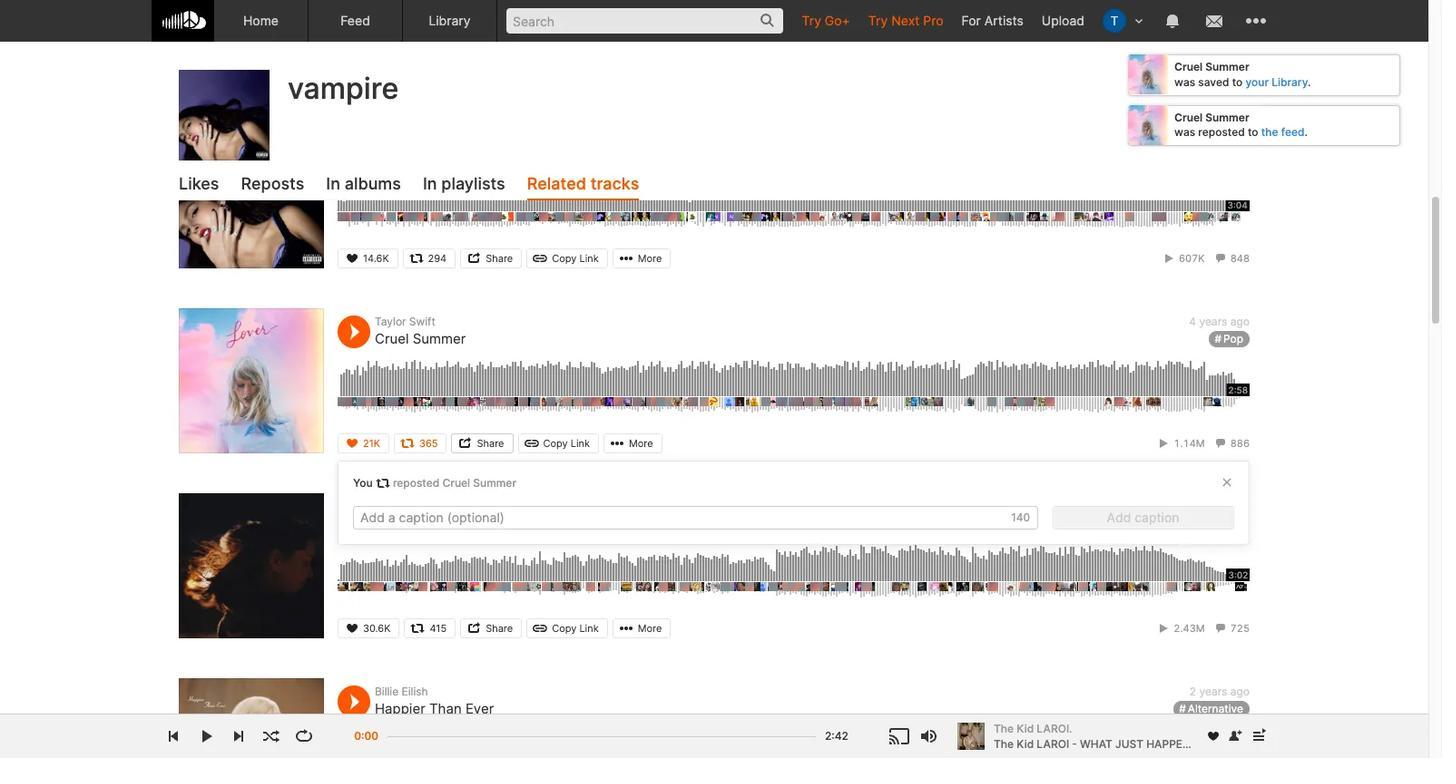 Task type: describe. For each thing, give the bounding box(es) containing it.
related tracks
[[527, 174, 639, 193]]

reposted cruel summer
[[390, 476, 516, 490]]

try for try go+
[[802, 13, 821, 28]]

rock link
[[1204, 516, 1250, 533]]

months
[[1189, 130, 1228, 143]]

share for cruel summer
[[477, 437, 504, 450]]

copy link button for ceilings
[[527, 619, 608, 639]]

copy link for cruel summer
[[543, 437, 590, 450]]

the kid laroi. the kid laroi - what just happened
[[994, 722, 1205, 751]]

cruel summer was reposted to the feed .
[[1175, 110, 1308, 139]]

copy for ceilings
[[552, 623, 577, 635]]

share for ceilings
[[486, 623, 513, 635]]

393k
[[1179, 67, 1205, 80]]

upload
[[1042, 13, 1085, 28]]

cruel summer was saved to your library .
[[1175, 60, 1311, 89]]

reposts
[[241, 174, 304, 193]]

the kid laroi - what just happened link
[[994, 737, 1205, 753]]

next
[[892, 13, 920, 28]]

cruel inside the cruel summer was saved to your library .
[[1175, 60, 1203, 74]]

track stats element for ago
[[1162, 249, 1250, 268]]

vampire
[[288, 71, 399, 106]]

ceilings
[[375, 515, 423, 533]]

the feed link
[[1261, 126, 1305, 139]]

725 link
[[1213, 623, 1250, 635]]

1
[[1197, 500, 1202, 514]]

track stats element for ceilings
[[1157, 619, 1250, 639]]

taylor swift link
[[375, 315, 436, 328]]

rock
[[1218, 517, 1244, 531]]

swift
[[409, 315, 436, 328]]

ago for cruel summer
[[1231, 315, 1250, 328]]

laroi
[[1037, 738, 1069, 751]]

0 vertical spatial copy link button
[[527, 249, 608, 268]]

4 years ago pop
[[1189, 315, 1250, 346]]

-
[[1072, 738, 1077, 751]]

reposts link
[[241, 170, 304, 201]]

add caption
[[1107, 510, 1180, 525]]

alternative
[[1188, 702, 1244, 716]]

get him back! element
[[179, 0, 324, 83]]

your
[[1246, 75, 1269, 89]]

2 months ago pop
[[1179, 130, 1250, 160]]

likes
[[179, 174, 219, 193]]

415 button
[[404, 619, 456, 639]]

caption text text field
[[353, 506, 1038, 530]]

for artists
[[962, 13, 1024, 28]]

taylor
[[375, 315, 406, 328]]

alternative link
[[1174, 701, 1250, 718]]

365 button
[[394, 434, 447, 454]]

just
[[1116, 738, 1144, 751]]

your library link
[[1246, 75, 1308, 89]]

summer inside cruel summer was reposted to the feed .
[[1206, 110, 1250, 124]]

taylor swift cruel summer
[[375, 315, 466, 347]]

copy link button for cruel summer
[[518, 434, 599, 454]]

in playlists link
[[423, 170, 505, 201]]

30.6k
[[363, 623, 391, 635]]

billie eilish happier than ever
[[375, 685, 494, 718]]

2:42
[[825, 730, 849, 743]]

add caption button
[[1053, 506, 1234, 530]]

0 horizontal spatial library
[[429, 13, 471, 28]]

what
[[1080, 738, 1113, 751]]

year
[[1205, 500, 1228, 514]]

home
[[243, 13, 279, 28]]

billie eilish link
[[375, 685, 428, 699]]

reposted inside cruel summer was reposted to the feed .
[[1198, 126, 1245, 139]]

0:00
[[354, 730, 379, 743]]

feed link
[[309, 0, 403, 42]]

14.6k button
[[338, 249, 398, 268]]

415
[[430, 623, 447, 635]]

you
[[353, 476, 373, 490]]

caption
[[1135, 510, 1180, 525]]

related
[[527, 174, 586, 193]]

years for happier than ever
[[1199, 685, 1228, 699]]

ceilings link
[[375, 515, 423, 533]]

0 vertical spatial share button
[[460, 249, 522, 268]]

Search search field
[[506, 8, 784, 34]]

bad idea right? element
[[179, 123, 324, 268]]

feed
[[1282, 126, 1305, 139]]

30.6k button
[[338, 619, 400, 639]]

21k
[[363, 437, 380, 450]]

in for in albums
[[326, 174, 340, 193]]

lizzy mcalpine link
[[375, 500, 452, 514]]

9,055 button
[[338, 63, 399, 83]]

lizzy
[[375, 500, 401, 514]]

ago for happier than ever
[[1231, 685, 1250, 699]]

cruel inside taylor swift cruel summer
[[375, 330, 409, 347]]

2 kid from the top
[[1017, 738, 1034, 751]]

likes link
[[179, 170, 219, 201]]

saved
[[1198, 75, 1229, 89]]

523 link
[[1213, 67, 1250, 80]]

cruel summer element
[[179, 308, 324, 454]]

0 vertical spatial more button
[[612, 249, 671, 268]]

21k button
[[338, 434, 389, 454]]

try next pro
[[869, 13, 944, 28]]

related tracks link
[[527, 170, 639, 201]]



Task type: vqa. For each thing, say whether or not it's contained in the screenshot.
UP
no



Task type: locate. For each thing, give the bounding box(es) containing it.
None search field
[[497, 0, 793, 41]]

2 vertical spatial copy link
[[552, 623, 599, 635]]

1 pop from the top
[[1224, 147, 1244, 160]]

1 year ago rock
[[1197, 500, 1250, 531]]

ago inside 2 years ago alternative
[[1231, 685, 1250, 699]]

copy link
[[552, 252, 599, 265], [543, 437, 590, 450], [552, 623, 599, 635]]

ago
[[1231, 130, 1250, 143], [1231, 315, 1250, 328], [1231, 500, 1250, 514], [1231, 685, 1250, 699]]

years right 4
[[1199, 315, 1228, 328]]

ago for ceilings
[[1231, 500, 1250, 514]]

2 vertical spatial share
[[486, 623, 513, 635]]

2 pop link from the top
[[1209, 331, 1250, 347]]

2 left months
[[1179, 130, 1186, 143]]

523
[[1231, 67, 1250, 80]]

0 vertical spatial copy link
[[552, 252, 599, 265]]

share button right 415
[[460, 619, 522, 639]]

summer
[[1206, 60, 1250, 74], [1206, 110, 1250, 124], [413, 330, 466, 347], [473, 476, 516, 490]]

than
[[429, 701, 462, 718]]

848
[[1231, 252, 1250, 265]]

go+
[[825, 13, 850, 28]]

140
[[1011, 511, 1030, 524]]

the
[[1261, 126, 1279, 139]]

the kid laroi - what just happened element
[[958, 723, 985, 751]]

to left 'your'
[[1232, 75, 1243, 89]]

2 try from the left
[[869, 13, 888, 28]]

886
[[1231, 437, 1250, 450]]

was for cruel summer was saved to your library .
[[1175, 75, 1196, 89]]

share button for cruel summer
[[452, 434, 513, 454]]

ago inside the 2 months ago pop
[[1231, 130, 1250, 143]]

2 pop from the top
[[1224, 332, 1244, 346]]

to inside cruel summer was reposted to the feed .
[[1248, 126, 1259, 139]]

more
[[638, 252, 662, 265], [629, 437, 653, 450], [638, 623, 662, 635]]

was inside cruel summer was reposted to the feed .
[[1175, 126, 1196, 139]]

try
[[802, 13, 821, 28], [869, 13, 888, 28]]

pop inside 4 years ago pop
[[1224, 332, 1244, 346]]

kid left laroi.
[[1017, 722, 1034, 736]]

1 try from the left
[[802, 13, 821, 28]]

0 vertical spatial .
[[1308, 75, 1311, 89]]

in for in playlists
[[423, 174, 437, 193]]

summer inside the cruel summer was saved to your library .
[[1206, 60, 1250, 74]]

share button for ceilings
[[460, 619, 522, 639]]

0 vertical spatial 2
[[1179, 130, 1186, 143]]

share button right 294
[[460, 249, 522, 268]]

1 years from the top
[[1199, 315, 1228, 328]]

summer inside taylor swift cruel summer
[[413, 330, 466, 347]]

2 for 2 years ago
[[1190, 685, 1196, 699]]

1 vertical spatial more
[[629, 437, 653, 450]]

1 vertical spatial 2
[[1190, 685, 1196, 699]]

2 the from the top
[[994, 738, 1014, 751]]

0 vertical spatial to
[[1232, 75, 1243, 89]]

0 vertical spatial library
[[429, 13, 471, 28]]

1 vertical spatial more button
[[604, 434, 662, 454]]

1 vertical spatial share button
[[452, 434, 513, 454]]

1 vertical spatial library
[[1272, 75, 1308, 89]]

1 vertical spatial years
[[1199, 685, 1228, 699]]

tara schultz's avatar element
[[1103, 9, 1126, 33]]

library inside the cruel summer was saved to your library .
[[1272, 75, 1308, 89]]

cruel up months
[[1175, 110, 1203, 124]]

link for cruel summer
[[571, 437, 590, 450]]

reposted left the the
[[1198, 126, 1245, 139]]

to left the the
[[1248, 126, 1259, 139]]

copy
[[552, 252, 577, 265], [543, 437, 568, 450], [552, 623, 577, 635]]

. inside cruel summer was reposted to the feed .
[[1305, 126, 1308, 139]]

link for ceilings
[[579, 623, 599, 635]]

in left the albums
[[326, 174, 340, 193]]

1 vertical spatial copy
[[543, 437, 568, 450]]

add
[[1107, 510, 1131, 525]]

2
[[1179, 130, 1186, 143], [1190, 685, 1196, 699]]

2 inside the 2 months ago pop
[[1179, 130, 1186, 143]]

848 link
[[1213, 252, 1250, 265]]

1 horizontal spatial library
[[1272, 75, 1308, 89]]

cruel up mcalpine
[[442, 476, 470, 490]]

294 button
[[403, 249, 456, 268]]

progress bar
[[388, 728, 816, 758]]

2.43m
[[1174, 623, 1205, 635]]

886 link
[[1213, 437, 1250, 450]]

in inside in playlists link
[[423, 174, 437, 193]]

vampire element
[[179, 70, 270, 161]]

pop link
[[1209, 146, 1250, 162], [1209, 331, 1250, 347]]

upload link
[[1033, 0, 1094, 41]]

1 vertical spatial to
[[1248, 126, 1259, 139]]

the
[[994, 722, 1014, 736], [994, 738, 1014, 751]]

track stats element containing 607k
[[1162, 249, 1250, 268]]

1 ago from the top
[[1231, 130, 1250, 143]]

in inside in albums link
[[326, 174, 340, 193]]

pop for years
[[1224, 332, 1244, 346]]

1 the from the top
[[994, 722, 1014, 736]]

pop
[[1224, 147, 1244, 160], [1224, 332, 1244, 346]]

eilish
[[402, 685, 428, 699]]

try left next
[[869, 13, 888, 28]]

more for cruel summer
[[629, 437, 653, 450]]

2 for 2 months ago
[[1179, 130, 1186, 143]]

0 vertical spatial more
[[638, 252, 662, 265]]

years for cruel summer
[[1199, 315, 1228, 328]]

pop link for years
[[1209, 331, 1250, 347]]

1 horizontal spatial 2
[[1190, 685, 1196, 699]]

more button for cruel summer
[[604, 434, 662, 454]]

lizzy mcalpine ceilings
[[375, 500, 452, 533]]

1 vertical spatial share
[[477, 437, 504, 450]]

library
[[429, 13, 471, 28], [1272, 75, 1308, 89]]

for artists link
[[953, 0, 1033, 41]]

pop down 848 link
[[1224, 332, 1244, 346]]

pop down cruel summer was reposted to the feed .
[[1224, 147, 1244, 160]]

playlists
[[441, 174, 505, 193]]

1 vertical spatial was
[[1175, 126, 1196, 139]]

ago right 4
[[1231, 315, 1250, 328]]

the kid laroi. link
[[994, 722, 1196, 737]]

happier than ever link
[[375, 701, 494, 718]]

share right 415
[[486, 623, 513, 635]]

1 vertical spatial copy link
[[543, 437, 590, 450]]

was left saved
[[1175, 75, 1196, 89]]

2 inside 2 years ago alternative
[[1190, 685, 1196, 699]]

4
[[1189, 315, 1196, 328]]

try inside 'link'
[[869, 13, 888, 28]]

ceilings element
[[179, 494, 324, 639]]

track stats element for cruel
[[1157, 434, 1250, 454]]

0 vertical spatial years
[[1199, 315, 1228, 328]]

. for cruel summer was reposted to the feed .
[[1305, 126, 1308, 139]]

pop for months
[[1224, 147, 1244, 160]]

ago up alternative
[[1231, 685, 1250, 699]]

to for reposted
[[1248, 126, 1259, 139]]

1 horizontal spatial to
[[1248, 126, 1259, 139]]

2 vertical spatial share button
[[460, 619, 522, 639]]

try for try next pro
[[869, 13, 888, 28]]

was
[[1175, 75, 1196, 89], [1175, 126, 1196, 139]]

share right 294
[[486, 252, 513, 265]]

ago inside 4 years ago pop
[[1231, 315, 1250, 328]]

years
[[1199, 315, 1228, 328], [1199, 685, 1228, 699]]

2 vertical spatial more
[[638, 623, 662, 635]]

2 up alternative link
[[1190, 685, 1196, 699]]

ever
[[466, 701, 494, 718]]

0 vertical spatial link
[[580, 252, 599, 265]]

next up image
[[1248, 726, 1270, 748]]

pop link down 848 link
[[1209, 331, 1250, 347]]

kid left laroi at the right bottom of page
[[1017, 738, 1034, 751]]

try go+
[[802, 13, 850, 28]]

1 horizontal spatial in
[[423, 174, 437, 193]]

365
[[419, 437, 438, 450]]

ago up rock
[[1231, 500, 1250, 514]]

2 vertical spatial copy link button
[[527, 619, 608, 639]]

kid
[[1017, 722, 1034, 736], [1017, 738, 1034, 751]]

reposted
[[1198, 126, 1245, 139], [393, 476, 440, 490]]

home link
[[214, 0, 309, 42]]

copy for cruel summer
[[543, 437, 568, 450]]

albums
[[345, 174, 401, 193]]

artists
[[985, 13, 1024, 28]]

294
[[428, 252, 447, 265]]

. right 'your'
[[1308, 75, 1311, 89]]

try next pro link
[[859, 0, 953, 41]]

0 vertical spatial pop
[[1224, 147, 1244, 160]]

1 vertical spatial kid
[[1017, 738, 1034, 751]]

. for cruel summer was saved to your library .
[[1308, 75, 1311, 89]]

reposted up lizzy mcalpine link
[[393, 476, 440, 490]]

mcalpine
[[405, 500, 452, 514]]

1 vertical spatial copy link button
[[518, 434, 599, 454]]

2 vertical spatial copy
[[552, 623, 577, 635]]

2 ago from the top
[[1231, 315, 1250, 328]]

cruel
[[1175, 60, 1203, 74], [1175, 110, 1203, 124], [375, 330, 409, 347], [442, 476, 470, 490]]

1 vertical spatial .
[[1305, 126, 1308, 139]]

more button
[[612, 249, 671, 268], [604, 434, 662, 454], [612, 619, 671, 639]]

1 was from the top
[[1175, 75, 1196, 89]]

vampire link
[[288, 71, 399, 106]]

pro
[[923, 13, 944, 28]]

1 vertical spatial pop
[[1224, 332, 1244, 346]]

0 horizontal spatial try
[[802, 13, 821, 28]]

cruel down taylor
[[375, 330, 409, 347]]

to inside the cruel summer was saved to your library .
[[1232, 75, 1243, 89]]

1 in from the left
[[326, 174, 340, 193]]

0 vertical spatial kid
[[1017, 722, 1034, 736]]

0 vertical spatial pop link
[[1209, 146, 1250, 162]]

more button for ceilings
[[612, 619, 671, 639]]

track stats element containing 1.14m
[[1157, 434, 1250, 454]]

. inside the cruel summer was saved to your library .
[[1308, 75, 1311, 89]]

0 horizontal spatial reposted
[[393, 476, 440, 490]]

try go+ link
[[793, 0, 859, 41]]

copy link for ceilings
[[552, 623, 599, 635]]

years inside 2 years ago alternative
[[1199, 685, 1228, 699]]

0 horizontal spatial 2
[[1179, 130, 1186, 143]]

more for ceilings
[[638, 623, 662, 635]]

remaining letters progress bar
[[1011, 507, 1030, 529]]

pop inside the 2 months ago pop
[[1224, 147, 1244, 160]]

in albums
[[326, 174, 401, 193]]

0 horizontal spatial to
[[1232, 75, 1243, 89]]

share up reposted cruel summer
[[477, 437, 504, 450]]

ago inside 1 year ago rock
[[1231, 500, 1250, 514]]

copy link button
[[527, 249, 608, 268], [518, 434, 599, 454], [527, 619, 608, 639]]

share
[[486, 252, 513, 265], [477, 437, 504, 450], [486, 623, 513, 635]]

try left go+
[[802, 13, 821, 28]]

was for cruel summer was reposted to the feed .
[[1175, 126, 1196, 139]]

. right the the
[[1305, 126, 1308, 139]]

track stats element containing 393k
[[1162, 63, 1250, 83]]

1 horizontal spatial try
[[869, 13, 888, 28]]

laroi.
[[1037, 722, 1072, 736]]

0 vertical spatial the
[[994, 722, 1014, 736]]

4 ago from the top
[[1231, 685, 1250, 699]]

was down 393k at the right top
[[1175, 126, 1196, 139]]

1 vertical spatial link
[[571, 437, 590, 450]]

1 pop link from the top
[[1209, 146, 1250, 162]]

1 kid from the top
[[1017, 722, 1034, 736]]

3 ago from the top
[[1231, 500, 1250, 514]]

happier
[[375, 701, 425, 718]]

0 vertical spatial was
[[1175, 75, 1196, 89]]

library link
[[403, 0, 497, 42]]

for
[[962, 13, 981, 28]]

billie
[[375, 685, 399, 699]]

cruel up saved
[[1175, 60, 1203, 74]]

2 in from the left
[[423, 174, 437, 193]]

to
[[1232, 75, 1243, 89], [1248, 126, 1259, 139]]

pop link down months
[[1209, 146, 1250, 162]]

happier than ever element
[[179, 679, 324, 759]]

share button up reposted cruel summer
[[452, 434, 513, 454]]

2 vertical spatial link
[[579, 623, 599, 635]]

0 vertical spatial reposted
[[1198, 126, 1245, 139]]

2 vertical spatial more button
[[612, 619, 671, 639]]

1 vertical spatial the
[[994, 738, 1014, 751]]

0 vertical spatial share
[[486, 252, 513, 265]]

2 years ago alternative
[[1188, 685, 1250, 716]]

tracks
[[591, 174, 639, 193]]

2 was from the top
[[1175, 126, 1196, 139]]

pop link for months
[[1209, 146, 1250, 162]]

1 vertical spatial reposted
[[393, 476, 440, 490]]

0 horizontal spatial in
[[326, 174, 340, 193]]

track stats element containing 2.43m
[[1157, 619, 1250, 639]]

to for saved
[[1232, 75, 1243, 89]]

years inside 4 years ago pop
[[1199, 315, 1228, 328]]

1 horizontal spatial reposted
[[1198, 126, 1245, 139]]

0 vertical spatial copy
[[552, 252, 577, 265]]

ago left the the
[[1231, 130, 1250, 143]]

years up alternative
[[1199, 685, 1228, 699]]

in albums link
[[326, 170, 401, 201]]

cruel inside cruel summer was reposted to the feed .
[[1175, 110, 1203, 124]]

2 years from the top
[[1199, 685, 1228, 699]]

1 vertical spatial pop link
[[1209, 331, 1250, 347]]

14.6k
[[363, 252, 389, 265]]

was inside the cruel summer was saved to your library .
[[1175, 75, 1196, 89]]

track stats element
[[1162, 63, 1250, 83], [1162, 249, 1250, 268], [1157, 434, 1250, 454], [1157, 619, 1250, 639]]

1.14m
[[1174, 437, 1205, 450]]

in left playlists
[[423, 174, 437, 193]]



